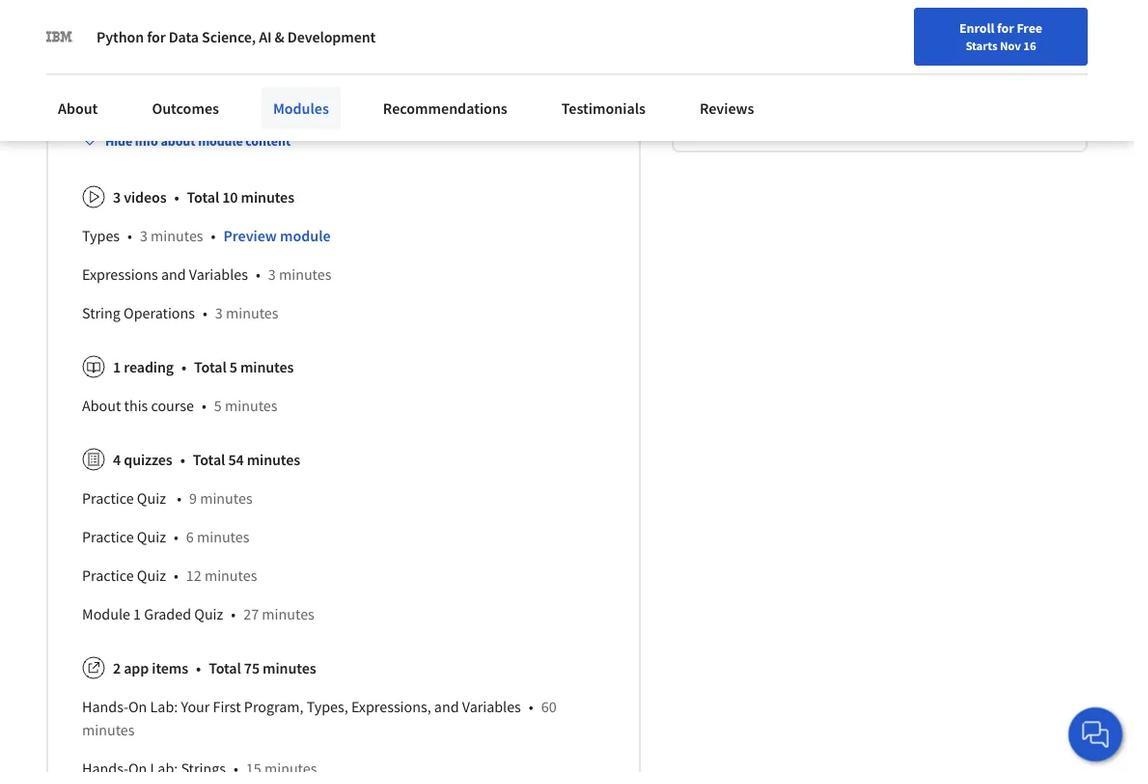 Task type: describe. For each thing, give the bounding box(es) containing it.
types,
[[307, 698, 348, 717]]

enroll
[[959, 19, 994, 37]]

info
[[135, 133, 158, 150]]

• left 27
[[231, 605, 236, 624]]

ai
[[259, 27, 272, 46]]

hands-
[[82, 698, 128, 717]]

operations
[[124, 304, 195, 323]]

1 reading inside hide info about module content region
[[113, 358, 174, 377]]

testimonials
[[562, 98, 646, 118]]

0 vertical spatial reading
[[238, 34, 287, 53]]

1 vertical spatial 5
[[214, 396, 222, 416]]

module
[[82, 605, 130, 624]]

minutes right 27
[[262, 605, 314, 624]]

3 videos inside hide info about module content region
[[113, 188, 166, 207]]

videos inside hide info about module content region
[[124, 188, 166, 207]]

python for data science, ai & development
[[97, 27, 376, 46]]

outcomes
[[152, 98, 219, 118]]

minutes right 75
[[263, 659, 316, 678]]

total for total 54 minutes
[[193, 450, 225, 470]]

0 horizontal spatial and
[[161, 265, 186, 284]]

modules
[[273, 98, 329, 118]]

3 down expressions and variables • 3 minutes
[[215, 304, 223, 323]]

1 left plugin
[[113, 88, 121, 107]]

• down expressions and variables • 3 minutes
[[203, 304, 207, 323]]

recommendations
[[383, 98, 507, 118]]

60
[[541, 698, 557, 717]]

info about module content element
[[74, 117, 605, 773]]

enroll for free starts nov 16
[[959, 19, 1042, 53]]

minutes up about this course • 5 minutes
[[240, 358, 294, 377]]

hide
[[105, 133, 132, 150]]

54
[[228, 450, 244, 470]]

minutes inside the 60 minutes
[[82, 721, 135, 740]]

total for total 10 minutes
[[187, 188, 219, 207]]

about this course • 5 minutes
[[82, 396, 277, 416]]

• up about this course • 5 minutes
[[181, 358, 186, 377]]

• left 12
[[174, 566, 178, 586]]

ibm image
[[46, 23, 73, 50]]

• total 75 minutes
[[196, 659, 316, 678]]

reviews link
[[688, 87, 766, 129]]

• up the types • 3 minutes • preview module
[[174, 188, 179, 207]]

development
[[287, 27, 376, 46]]

total for total 75 minutes
[[209, 659, 241, 678]]

practice quiz • 6 minutes
[[82, 528, 249, 547]]

course
[[151, 396, 194, 416]]

hide info about module content button
[[74, 124, 298, 159]]

minutes right 12
[[205, 566, 257, 586]]

practice quiz • 12 minutes
[[82, 566, 257, 586]]

quiz for 6
[[137, 528, 166, 547]]

program,
[[244, 698, 304, 717]]

• left 6
[[174, 528, 178, 547]]

• up practice quiz • 9 minutes
[[180, 450, 185, 470]]

plugin
[[124, 88, 165, 107]]

• total 54 minutes
[[180, 450, 300, 470]]

27
[[243, 605, 259, 624]]

0 vertical spatial 1 reading
[[228, 34, 287, 53]]

minutes right the 9
[[200, 489, 253, 508]]

starts
[[966, 38, 997, 53]]

modules link
[[261, 87, 341, 129]]

module 1 graded quiz • 27 minutes
[[82, 605, 314, 624]]

module inside dropdown button
[[198, 133, 243, 150]]

0 vertical spatial 4 quizzes
[[349, 34, 408, 53]]

1 horizontal spatial and
[[434, 698, 459, 717]]

data
[[169, 27, 199, 46]]

hide info about module content region
[[82, 171, 605, 773]]

preview module link
[[223, 227, 331, 246]]

types • 3 minutes • preview module
[[82, 227, 331, 246]]

for for enroll
[[997, 19, 1014, 37]]

• down preview
[[256, 265, 260, 284]]

minutes right 54
[[247, 450, 300, 470]]

graded
[[144, 605, 191, 624]]

1 vertical spatial variables
[[462, 698, 521, 717]]

minutes down preview module 'link'
[[279, 265, 331, 284]]

nov
[[1000, 38, 1021, 53]]

string operations • 3 minutes
[[82, 304, 278, 323]]

12
[[186, 566, 201, 586]]

quiz right graded
[[194, 605, 223, 624]]

ibm link
[[768, 70, 793, 93]]

preview
[[223, 227, 277, 246]]

1 horizontal spatial 5
[[229, 358, 237, 377]]

quiz for 9
[[137, 489, 166, 508]]



Task type: locate. For each thing, give the bounding box(es) containing it.
3 practice from the top
[[82, 566, 134, 586]]

•
[[174, 188, 179, 207], [127, 227, 132, 246], [211, 227, 216, 246], [256, 265, 260, 284], [203, 304, 207, 323], [181, 358, 186, 377], [202, 396, 206, 416], [180, 450, 185, 470], [177, 489, 181, 508], [174, 528, 178, 547], [174, 566, 178, 586], [231, 605, 236, 624], [196, 659, 201, 678], [529, 698, 533, 717]]

0 vertical spatial videos
[[124, 34, 166, 53]]

quizzes up recommendations
[[360, 34, 408, 53]]

1
[[228, 34, 235, 53], [113, 88, 121, 107], [113, 358, 121, 377], [133, 605, 141, 624]]

4 up practice quiz • 9 minutes
[[113, 450, 121, 470]]

3 videos
[[113, 34, 166, 53], [113, 188, 166, 207]]

0 vertical spatial and
[[161, 265, 186, 284]]

on
[[128, 698, 147, 717]]

hide info about module content
[[105, 133, 291, 150]]

variables left "60"
[[462, 698, 521, 717]]

16
[[1023, 38, 1036, 53]]

• left preview
[[211, 227, 216, 246]]

3 right types
[[140, 227, 148, 246]]

about
[[58, 98, 98, 118], [82, 396, 121, 416]]

9
[[189, 489, 197, 508]]

1 videos from the top
[[124, 34, 166, 53]]

python
[[97, 27, 144, 46]]

• total 10 minutes
[[174, 188, 294, 207]]

3 up types
[[113, 188, 121, 207]]

quiz for 12
[[137, 566, 166, 586]]

0 horizontal spatial module
[[198, 133, 243, 150]]

for up "nov" on the top of the page
[[997, 19, 1014, 37]]

• left the 9
[[177, 489, 181, 508]]

1 vertical spatial quizzes
[[124, 450, 172, 470]]

4 right &
[[349, 34, 357, 53]]

5
[[229, 358, 237, 377], [214, 396, 222, 416]]

variables down the types • 3 minutes • preview module
[[189, 265, 248, 284]]

10
[[222, 188, 238, 207]]

quiz up practice quiz • 6 minutes
[[137, 489, 166, 508]]

about left 1 plugin
[[58, 98, 98, 118]]

0 vertical spatial quizzes
[[360, 34, 408, 53]]

None search field
[[244, 12, 408, 51]]

reviews
[[700, 98, 754, 118]]

total left 10
[[187, 188, 219, 207]]

your
[[181, 698, 210, 717]]

chat with us image
[[1080, 719, 1111, 750]]

module right about
[[198, 133, 243, 150]]

for inside enroll for free starts nov 16
[[997, 19, 1014, 37]]

1 vertical spatial 1 reading
[[113, 358, 174, 377]]

1 reading up this
[[113, 358, 174, 377]]

2 practice from the top
[[82, 528, 134, 547]]

about for about this course • 5 minutes
[[82, 396, 121, 416]]

1 reading right data
[[228, 34, 287, 53]]

1 plugin
[[113, 88, 165, 107]]

0 horizontal spatial 1 reading
[[113, 358, 174, 377]]

first
[[213, 698, 241, 717]]

2
[[113, 659, 121, 678]]

app
[[124, 659, 149, 678]]

1 vertical spatial and
[[434, 698, 459, 717]]

about left this
[[82, 396, 121, 416]]

items
[[152, 659, 188, 678]]

0 horizontal spatial for
[[147, 27, 166, 46]]

1 horizontal spatial 4
[[349, 34, 357, 53]]

quiz down practice quiz • 6 minutes
[[137, 566, 166, 586]]

• left "60"
[[529, 698, 533, 717]]

1 reading
[[228, 34, 287, 53], [113, 358, 174, 377]]

• total 5 minutes
[[181, 358, 294, 377]]

• right items
[[196, 659, 201, 678]]

total left 54
[[193, 450, 225, 470]]

1 left graded
[[133, 605, 141, 624]]

total left 75
[[209, 659, 241, 678]]

0 horizontal spatial 4
[[113, 450, 121, 470]]

practice up module
[[82, 566, 134, 586]]

outcomes link
[[140, 87, 231, 129]]

3 videos up types
[[113, 188, 166, 207]]

reading
[[238, 34, 287, 53], [124, 358, 174, 377]]

about
[[161, 133, 195, 150]]

1 practice from the top
[[82, 489, 134, 508]]

• right types
[[127, 227, 132, 246]]

quizzes inside hide info about module content region
[[124, 450, 172, 470]]

free
[[1017, 19, 1042, 37]]

3
[[113, 34, 121, 53], [113, 188, 121, 207], [140, 227, 148, 246], [268, 265, 276, 284], [215, 304, 223, 323]]

1 horizontal spatial 1 reading
[[228, 34, 287, 53]]

total for total 5 minutes
[[194, 358, 226, 377]]

quiz
[[137, 489, 166, 508], [137, 528, 166, 547], [137, 566, 166, 586], [194, 605, 223, 624]]

minutes down hands-
[[82, 721, 135, 740]]

minutes right 10
[[241, 188, 294, 207]]

testimonials link
[[550, 87, 657, 129]]

2 videos from the top
[[124, 188, 166, 207]]

1 vertical spatial practice
[[82, 528, 134, 547]]

menu item
[[781, 19, 905, 82]]

3 down preview module 'link'
[[268, 265, 276, 284]]

minutes
[[241, 188, 294, 207], [151, 227, 203, 246], [279, 265, 331, 284], [226, 304, 278, 323], [240, 358, 294, 377], [225, 396, 277, 416], [247, 450, 300, 470], [200, 489, 253, 508], [197, 528, 249, 547], [205, 566, 257, 586], [262, 605, 314, 624], [263, 659, 316, 678], [82, 721, 135, 740]]

minutes up expressions and variables • 3 minutes
[[151, 227, 203, 246]]

0 vertical spatial module
[[198, 133, 243, 150]]

this
[[124, 396, 148, 416]]

string
[[82, 304, 121, 323]]

1 vertical spatial module
[[280, 227, 331, 246]]

1 vertical spatial 4 quizzes
[[113, 450, 172, 470]]

4 quizzes up recommendations
[[349, 34, 408, 53]]

0 horizontal spatial 4 quizzes
[[113, 450, 172, 470]]

practice
[[82, 489, 134, 508], [82, 528, 134, 547], [82, 566, 134, 586]]

videos
[[124, 34, 166, 53], [124, 188, 166, 207]]

3 right ibm image
[[113, 34, 121, 53]]

0 horizontal spatial 5
[[214, 396, 222, 416]]

1 down string
[[113, 358, 121, 377]]

1 vertical spatial 3 videos
[[113, 188, 166, 207]]

1 horizontal spatial quizzes
[[360, 34, 408, 53]]

practice for practice quiz • 6 minutes
[[82, 528, 134, 547]]

60 minutes
[[82, 698, 557, 740]]

module
[[198, 133, 243, 150], [280, 227, 331, 246]]

hands-on lab: your first program, types, expressions, and variables •
[[82, 698, 533, 717]]

recommendations link
[[371, 87, 519, 129]]

about link
[[46, 87, 109, 129]]

quizzes
[[360, 34, 408, 53], [124, 450, 172, 470]]

1 vertical spatial about
[[82, 396, 121, 416]]

coursera image
[[10, 16, 132, 47]]

75
[[244, 659, 260, 678]]

0 vertical spatial variables
[[189, 265, 248, 284]]

0 vertical spatial about
[[58, 98, 98, 118]]

reading up this
[[124, 358, 174, 377]]

minutes up • total 5 minutes
[[226, 304, 278, 323]]

science,
[[202, 27, 256, 46]]

and
[[161, 265, 186, 284], [434, 698, 459, 717]]

quiz left 6
[[137, 528, 166, 547]]

total up about this course • 5 minutes
[[194, 358, 226, 377]]

reading inside hide info about module content region
[[124, 358, 174, 377]]

4 quizzes
[[349, 34, 408, 53], [113, 450, 172, 470]]

0 vertical spatial 3 videos
[[113, 34, 166, 53]]

3 videos left data
[[113, 34, 166, 53]]

content
[[245, 133, 291, 150]]

1 horizontal spatial variables
[[462, 698, 521, 717]]

minutes down • total 5 minutes
[[225, 396, 277, 416]]

&
[[275, 27, 284, 46]]

1 left ai
[[228, 34, 235, 53]]

variables
[[189, 265, 248, 284], [462, 698, 521, 717]]

for left data
[[147, 27, 166, 46]]

5 up about this course • 5 minutes
[[229, 358, 237, 377]]

total
[[187, 188, 219, 207], [194, 358, 226, 377], [193, 450, 225, 470], [209, 659, 241, 678]]

expressions,
[[351, 698, 431, 717]]

5 down • total 5 minutes
[[214, 396, 222, 416]]

practice for practice quiz • 12 minutes
[[82, 566, 134, 586]]

4 quizzes up practice quiz • 9 minutes
[[113, 450, 172, 470]]

practice for practice quiz • 9 minutes
[[82, 489, 134, 508]]

1 horizontal spatial module
[[280, 227, 331, 246]]

practice quiz • 9 minutes
[[82, 489, 253, 508]]

0 horizontal spatial variables
[[189, 265, 248, 284]]

minutes right 6
[[197, 528, 249, 547]]

2 app items
[[113, 659, 188, 678]]

1 vertical spatial 4
[[113, 450, 121, 470]]

reading left development
[[238, 34, 287, 53]]

lab:
[[150, 698, 178, 717]]

• right 'course'
[[202, 396, 206, 416]]

1 vertical spatial reading
[[124, 358, 174, 377]]

module right preview
[[280, 227, 331, 246]]

1 vertical spatial videos
[[124, 188, 166, 207]]

about inside region
[[82, 396, 121, 416]]

videos down info
[[124, 188, 166, 207]]

expressions
[[82, 265, 158, 284]]

module inside region
[[280, 227, 331, 246]]

6
[[186, 528, 194, 547]]

4 inside hide info about module content region
[[113, 450, 121, 470]]

for
[[997, 19, 1014, 37], [147, 27, 166, 46]]

0 horizontal spatial reading
[[124, 358, 174, 377]]

quizzes up practice quiz • 9 minutes
[[124, 450, 172, 470]]

practice up practice quiz • 6 minutes
[[82, 489, 134, 508]]

4
[[349, 34, 357, 53], [113, 450, 121, 470]]

0 vertical spatial practice
[[82, 489, 134, 508]]

for for python
[[147, 27, 166, 46]]

0 horizontal spatial quizzes
[[124, 450, 172, 470]]

ibm
[[768, 72, 793, 91]]

expressions and variables • 3 minutes
[[82, 265, 331, 284]]

1 horizontal spatial reading
[[238, 34, 287, 53]]

1 horizontal spatial for
[[997, 19, 1014, 37]]

4 quizzes inside hide info about module content region
[[113, 450, 172, 470]]

1 3 videos from the top
[[113, 34, 166, 53]]

1 horizontal spatial 4 quizzes
[[349, 34, 408, 53]]

2 vertical spatial practice
[[82, 566, 134, 586]]

0 vertical spatial 4
[[349, 34, 357, 53]]

and up "string operations • 3 minutes"
[[161, 265, 186, 284]]

and right expressions,
[[434, 698, 459, 717]]

types
[[82, 227, 120, 246]]

videos left data
[[124, 34, 166, 53]]

0 vertical spatial 5
[[229, 358, 237, 377]]

about for about
[[58, 98, 98, 118]]

practice down practice quiz • 9 minutes
[[82, 528, 134, 547]]

2 3 videos from the top
[[113, 188, 166, 207]]



Task type: vqa. For each thing, say whether or not it's contained in the screenshot.


